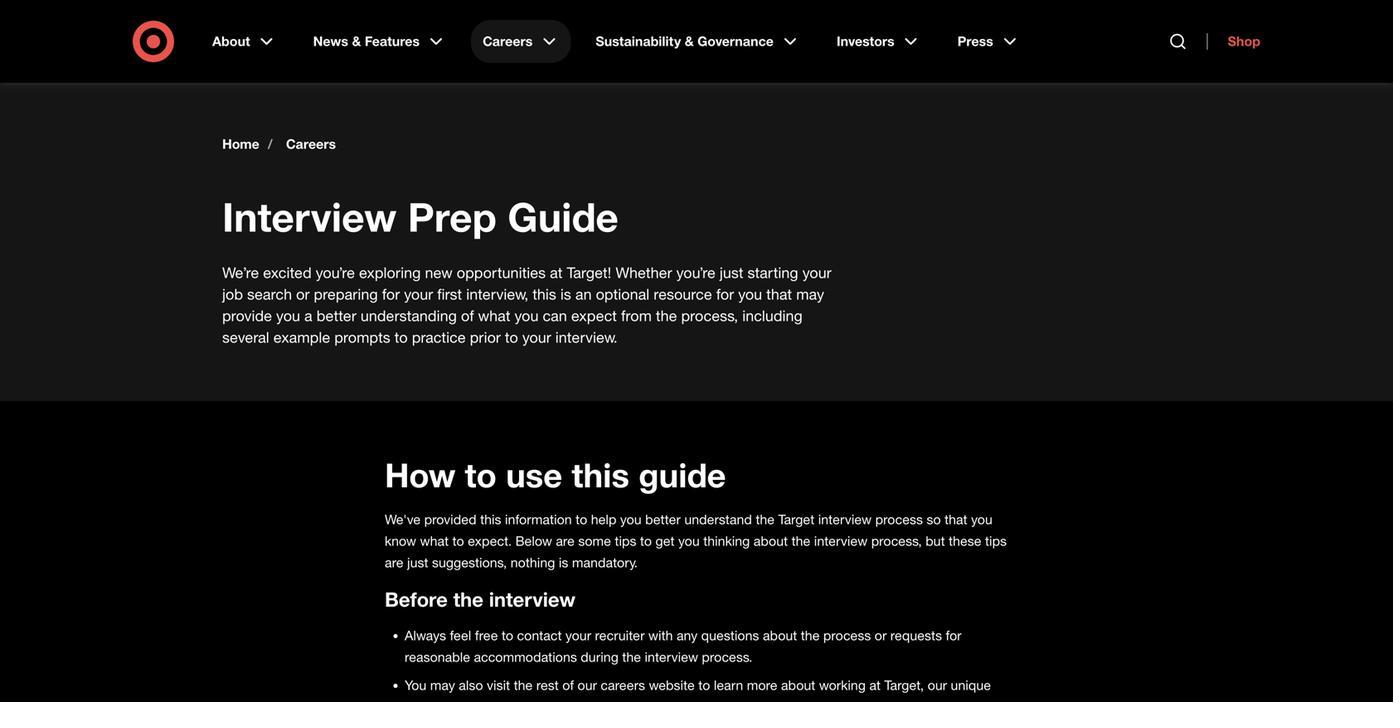 Task type: describe. For each thing, give the bounding box(es) containing it.
to left the use
[[465, 455, 497, 496]]

may inside we're excited you're exploring new opportunities at target! whether you're just starting your job search or preparing for your first interview, this is an optional resource for you that may provide you a better understanding of what you can expect from the process, including several example prompts to practice prior to your interview.
[[796, 285, 824, 303]]

you right get
[[678, 533, 700, 549]]

excited
[[263, 264, 312, 282]]

feel
[[450, 628, 471, 644]]

prompts
[[334, 328, 390, 346]]

help
[[591, 512, 617, 528]]

& for features
[[352, 33, 361, 49]]

website
[[649, 678, 695, 694]]

interview,
[[466, 285, 529, 303]]

a
[[304, 307, 312, 325]]

search
[[247, 285, 292, 303]]

example
[[274, 328, 330, 346]]

to left get
[[640, 533, 652, 549]]

at inside you may also visit the rest of our careers website to learn more about working at target, our unique culture and our core values.
[[870, 678, 881, 694]]

1 vertical spatial this
[[572, 455, 630, 496]]

during
[[581, 649, 619, 666]]

exploring
[[359, 264, 421, 282]]

shop
[[1228, 33, 1261, 49]]

expect
[[571, 307, 617, 325]]

or inside always feel free to contact your recruiter with any questions about the process or requests for reasonable accommodations during the interview process.
[[875, 628, 887, 644]]

before the interview
[[385, 588, 576, 612]]

this inside we've provided this information to help you better understand the target interview process so that you know what to expect. below are some tips to get you thinking about the interview process, but these tips are just suggestions, nothing is mandatory.
[[480, 512, 501, 528]]

may inside you may also visit the rest of our careers website to learn more about working at target, our unique culture and our core values.
[[430, 678, 455, 694]]

job
[[222, 285, 243, 303]]

whether
[[616, 264, 672, 282]]

more
[[747, 678, 778, 694]]

is inside we're excited you're exploring new opportunities at target! whether you're just starting your job search or preparing for your first interview, this is an optional resource for you that may provide you a better understanding of what you can expect from the process, including several example prompts to practice prior to your interview.
[[561, 285, 571, 303]]

process, inside we're excited you're exploring new opportunities at target! whether you're just starting your job search or preparing for your first interview, this is an optional resource for you that may provide you a better understanding of what you can expect from the process, including several example prompts to practice prior to your interview.
[[681, 307, 738, 325]]

your right starting
[[803, 264, 832, 282]]

use
[[506, 455, 563, 496]]

suggestions,
[[432, 555, 507, 571]]

to right prior
[[505, 328, 518, 346]]

shop link
[[1207, 33, 1261, 50]]

the inside we're excited you're exploring new opportunities at target! whether you're just starting your job search or preparing for your first interview, this is an optional resource for you that may provide you a better understanding of what you can expect from the process, including several example prompts to practice prior to your interview.
[[656, 307, 677, 325]]

the inside you may also visit the rest of our careers website to learn more about working at target, our unique culture and our core values.
[[514, 678, 533, 694]]

an
[[576, 285, 592, 303]]

you up these
[[971, 512, 993, 528]]

and
[[449, 699, 471, 703]]

we've
[[385, 512, 421, 528]]

target!
[[567, 264, 612, 282]]

features
[[365, 33, 420, 49]]

2 you're from the left
[[676, 264, 716, 282]]

about inside we've provided this information to help you better understand the target interview process so that you know what to expect. below are some tips to get you thinking about the interview process, but these tips are just suggestions, nothing is mandatory.
[[754, 533, 788, 549]]

the down suggestions,
[[453, 588, 484, 612]]

provided
[[424, 512, 477, 528]]

1 you're from the left
[[316, 264, 355, 282]]

you up including
[[738, 285, 762, 303]]

core
[[498, 699, 525, 703]]

you
[[405, 678, 427, 694]]

about link
[[201, 20, 288, 63]]

so
[[927, 512, 941, 528]]

the up working
[[801, 628, 820, 644]]

your up understanding
[[404, 285, 433, 303]]

1 vertical spatial are
[[385, 555, 404, 571]]

free
[[475, 628, 498, 644]]

can
[[543, 307, 567, 325]]

investors
[[837, 33, 895, 49]]

at inside we're excited you're exploring new opportunities at target! whether you're just starting your job search or preparing for your first interview, this is an optional resource for you that may provide you a better understanding of what you can expect from the process, including several example prompts to practice prior to your interview.
[[550, 264, 563, 282]]

sustainability & governance link
[[584, 20, 812, 63]]

visit
[[487, 678, 510, 694]]

of inside you may also visit the rest of our careers website to learn more about working at target, our unique culture and our core values.
[[563, 678, 574, 694]]

provide
[[222, 307, 272, 325]]

learn
[[714, 678, 743, 694]]

news
[[313, 33, 348, 49]]

some
[[578, 533, 611, 549]]

home link
[[222, 136, 259, 153]]

also
[[459, 678, 483, 694]]

resource
[[654, 285, 712, 303]]

1 vertical spatial careers link
[[286, 136, 336, 153]]

any
[[677, 628, 698, 644]]

prep
[[408, 193, 497, 241]]

understanding
[[361, 307, 457, 325]]

these
[[949, 533, 982, 549]]

rest
[[536, 678, 559, 694]]

how to use this guide
[[385, 455, 726, 496]]

we've provided this information to help you better understand the target interview process so that you know what to expect. below are some tips to get you thinking about the interview process, but these tips are just suggestions, nothing is mandatory.
[[385, 512, 1007, 571]]

sustainability & governance
[[596, 33, 774, 49]]

news & features link
[[302, 20, 458, 63]]

2 tips from the left
[[985, 533, 1007, 549]]

0 horizontal spatial careers
[[286, 136, 336, 152]]

the down target on the right bottom of the page
[[792, 533, 811, 549]]

first
[[437, 285, 462, 303]]

opportunities
[[457, 264, 546, 282]]



Task type: locate. For each thing, give the bounding box(es) containing it.
what inside we've provided this information to help you better understand the target interview process so that you know what to expect. below are some tips to get you thinking about the interview process, but these tips are just suggestions, nothing is mandatory.
[[420, 533, 449, 549]]

that inside we're excited you're exploring new opportunities at target! whether you're just starting your job search or preparing for your first interview, this is an optional resource for you that may provide you a better understanding of what you can expect from the process, including several example prompts to practice prior to your interview.
[[767, 285, 792, 303]]

interview down nothing
[[489, 588, 576, 612]]

investors link
[[825, 20, 933, 63]]

you
[[738, 285, 762, 303], [276, 307, 300, 325], [515, 307, 539, 325], [620, 512, 642, 528], [971, 512, 993, 528], [678, 533, 700, 549]]

is inside we've provided this information to help you better understand the target interview process so that you know what to expect. below are some tips to get you thinking about the interview process, but these tips are just suggestions, nothing is mandatory.
[[559, 555, 569, 571]]

optional
[[596, 285, 650, 303]]

get
[[656, 533, 675, 549]]

are down know at the bottom
[[385, 555, 404, 571]]

1 horizontal spatial that
[[945, 512, 968, 528]]

the down resource
[[656, 307, 677, 325]]

your
[[803, 264, 832, 282], [404, 285, 433, 303], [522, 328, 551, 346], [566, 628, 591, 644]]

you left the can
[[515, 307, 539, 325]]

1 horizontal spatial are
[[556, 533, 575, 549]]

always
[[405, 628, 446, 644]]

just
[[720, 264, 744, 282], [407, 555, 428, 571]]

or inside we're excited you're exploring new opportunities at target! whether you're just starting your job search or preparing for your first interview, this is an optional resource for you that may provide you a better understanding of what you can expect from the process, including several example prompts to practice prior to your interview.
[[296, 285, 310, 303]]

process, left but
[[871, 533, 922, 549]]

0 horizontal spatial &
[[352, 33, 361, 49]]

0 vertical spatial or
[[296, 285, 310, 303]]

mandatory.
[[572, 555, 638, 571]]

for right resource
[[716, 285, 734, 303]]

to down understanding
[[395, 328, 408, 346]]

may up and
[[430, 678, 455, 694]]

0 vertical spatial that
[[767, 285, 792, 303]]

what down interview,
[[478, 307, 511, 325]]

0 vertical spatial this
[[533, 285, 556, 303]]

or
[[296, 285, 310, 303], [875, 628, 887, 644]]

your inside always feel free to contact your recruiter with any questions about the process or requests for reasonable accommodations during the interview process.
[[566, 628, 591, 644]]

we're
[[222, 264, 259, 282]]

is right nothing
[[559, 555, 569, 571]]

what down the provided
[[420, 533, 449, 549]]

0 horizontal spatial or
[[296, 285, 310, 303]]

about right questions
[[763, 628, 797, 644]]

better down preparing
[[317, 307, 357, 325]]

1 horizontal spatial our
[[578, 678, 597, 694]]

1 horizontal spatial just
[[720, 264, 744, 282]]

1 horizontal spatial what
[[478, 307, 511, 325]]

about inside always feel free to contact your recruiter with any questions about the process or requests for reasonable accommodations during the interview process.
[[763, 628, 797, 644]]

reasonable
[[405, 649, 470, 666]]

of down first
[[461, 307, 474, 325]]

careers link
[[471, 20, 571, 63], [286, 136, 336, 153]]

2 horizontal spatial our
[[928, 678, 947, 694]]

know
[[385, 533, 416, 549]]

just left starting
[[720, 264, 744, 282]]

are
[[556, 533, 575, 549], [385, 555, 404, 571]]

about down target on the right bottom of the page
[[754, 533, 788, 549]]

your down the can
[[522, 328, 551, 346]]

interview
[[222, 193, 397, 241]]

for right requests
[[946, 628, 962, 644]]

questions
[[701, 628, 759, 644]]

1 vertical spatial about
[[763, 628, 797, 644]]

1 vertical spatial may
[[430, 678, 455, 694]]

0 vertical spatial what
[[478, 307, 511, 325]]

sustainability
[[596, 33, 681, 49]]

0 horizontal spatial may
[[430, 678, 455, 694]]

0 vertical spatial may
[[796, 285, 824, 303]]

1 horizontal spatial at
[[870, 678, 881, 694]]

2 & from the left
[[685, 33, 694, 49]]

our down visit
[[475, 699, 495, 703]]

1 horizontal spatial better
[[645, 512, 681, 528]]

that
[[767, 285, 792, 303], [945, 512, 968, 528]]

process left the so
[[876, 512, 923, 528]]

0 vertical spatial are
[[556, 533, 575, 549]]

for inside always feel free to contact your recruiter with any questions about the process or requests for reasonable accommodations during the interview process.
[[946, 628, 962, 644]]

the left target on the right bottom of the page
[[756, 512, 775, 528]]

1 horizontal spatial tips
[[985, 533, 1007, 549]]

1 horizontal spatial for
[[716, 285, 734, 303]]

tips right these
[[985, 533, 1007, 549]]

home
[[222, 136, 259, 152]]

& left governance
[[685, 33, 694, 49]]

that inside we've provided this information to help you better understand the target interview process so that you know what to expect. below are some tips to get you thinking about the interview process, but these tips are just suggestions, nothing is mandatory.
[[945, 512, 968, 528]]

guide
[[639, 455, 726, 496]]

process, inside we've provided this information to help you better understand the target interview process so that you know what to expect. below are some tips to get you thinking about the interview process, but these tips are just suggestions, nothing is mandatory.
[[871, 533, 922, 549]]

2 vertical spatial this
[[480, 512, 501, 528]]

process up working
[[824, 628, 871, 644]]

interview down with
[[645, 649, 698, 666]]

to inside always feel free to contact your recruiter with any questions about the process or requests for reasonable accommodations during the interview process.
[[502, 628, 514, 644]]

or left requests
[[875, 628, 887, 644]]

this up help
[[572, 455, 630, 496]]

of right rest
[[563, 678, 574, 694]]

1 vertical spatial process
[[824, 628, 871, 644]]

you left the 'a'
[[276, 307, 300, 325]]

process for the
[[824, 628, 871, 644]]

to left help
[[576, 512, 587, 528]]

1 horizontal spatial careers link
[[471, 20, 571, 63]]

press link
[[946, 20, 1032, 63]]

you're up preparing
[[316, 264, 355, 282]]

you may also visit the rest of our careers website to learn more about working at target, our unique culture and our core values.
[[405, 678, 991, 703]]

what inside we're excited you're exploring new opportunities at target! whether you're just starting your job search or preparing for your first interview, this is an optional resource for you that may provide you a better understanding of what you can expect from the process, including several example prompts to practice prior to your interview.
[[478, 307, 511, 325]]

you're up resource
[[676, 264, 716, 282]]

your up during
[[566, 628, 591, 644]]

0 vertical spatial process
[[876, 512, 923, 528]]

process.
[[702, 649, 753, 666]]

1 vertical spatial careers
[[286, 136, 336, 152]]

0 horizontal spatial you're
[[316, 264, 355, 282]]

0 horizontal spatial process,
[[681, 307, 738, 325]]

the down the "recruiter"
[[622, 649, 641, 666]]

thinking
[[704, 533, 750, 549]]

1 vertical spatial of
[[563, 678, 574, 694]]

nothing
[[511, 555, 555, 571]]

1 vertical spatial better
[[645, 512, 681, 528]]

0 horizontal spatial of
[[461, 307, 474, 325]]

0 horizontal spatial this
[[480, 512, 501, 528]]

0 vertical spatial is
[[561, 285, 571, 303]]

1 vertical spatial is
[[559, 555, 569, 571]]

that down starting
[[767, 285, 792, 303]]

0 vertical spatial better
[[317, 307, 357, 325]]

this up the can
[[533, 285, 556, 303]]

process inside we've provided this information to help you better understand the target interview process so that you know what to expect. below are some tips to get you thinking about the interview process, but these tips are just suggestions, nothing is mandatory.
[[876, 512, 923, 528]]

about
[[754, 533, 788, 549], [763, 628, 797, 644], [781, 678, 816, 694]]

starting
[[748, 264, 799, 282]]

2 horizontal spatial for
[[946, 628, 962, 644]]

0 vertical spatial of
[[461, 307, 474, 325]]

process,
[[681, 307, 738, 325], [871, 533, 922, 549]]

0 horizontal spatial tips
[[615, 533, 637, 549]]

or up the 'a'
[[296, 285, 310, 303]]

process
[[876, 512, 923, 528], [824, 628, 871, 644]]

interview.
[[556, 328, 618, 346]]

with
[[649, 628, 673, 644]]

0 horizontal spatial what
[[420, 533, 449, 549]]

process inside always feel free to contact your recruiter with any questions about the process or requests for reasonable accommodations during the interview process.
[[824, 628, 871, 644]]

accommodations
[[474, 649, 577, 666]]

interview down target on the right bottom of the page
[[814, 533, 868, 549]]

this up expect.
[[480, 512, 501, 528]]

practice
[[412, 328, 466, 346]]

0 horizontal spatial at
[[550, 264, 563, 282]]

just inside we're excited you're exploring new opportunities at target! whether you're just starting your job search or preparing for your first interview, this is an optional resource for you that may provide you a better understanding of what you can expect from the process, including several example prompts to practice prior to your interview.
[[720, 264, 744, 282]]

better up get
[[645, 512, 681, 528]]

preparing
[[314, 285, 378, 303]]

the
[[656, 307, 677, 325], [756, 512, 775, 528], [792, 533, 811, 549], [453, 588, 484, 612], [801, 628, 820, 644], [622, 649, 641, 666], [514, 678, 533, 694]]

1 horizontal spatial &
[[685, 33, 694, 49]]

to right free
[[502, 628, 514, 644]]

expect.
[[468, 533, 512, 549]]

information
[[505, 512, 572, 528]]

always feel free to contact your recruiter with any questions about the process or requests for reasonable accommodations during the interview process.
[[405, 628, 962, 666]]

several
[[222, 328, 269, 346]]

may
[[796, 285, 824, 303], [430, 678, 455, 694]]

you right help
[[620, 512, 642, 528]]

0 vertical spatial careers link
[[471, 20, 571, 63]]

0 horizontal spatial careers link
[[286, 136, 336, 153]]

0 vertical spatial at
[[550, 264, 563, 282]]

for
[[382, 285, 400, 303], [716, 285, 734, 303], [946, 628, 962, 644]]

about right more
[[781, 678, 816, 694]]

1 vertical spatial at
[[870, 678, 881, 694]]

this inside we're excited you're exploring new opportunities at target! whether you're just starting your job search or preparing for your first interview, this is an optional resource for you that may provide you a better understanding of what you can expect from the process, including several example prompts to practice prior to your interview.
[[533, 285, 556, 303]]

new
[[425, 264, 453, 282]]

careers
[[601, 678, 645, 694]]

1 tips from the left
[[615, 533, 637, 549]]

1 horizontal spatial may
[[796, 285, 824, 303]]

of inside we're excited you're exploring new opportunities at target! whether you're just starting your job search or preparing for your first interview, this is an optional resource for you that may provide you a better understanding of what you can expect from the process, including several example prompts to practice prior to your interview.
[[461, 307, 474, 325]]

0 horizontal spatial that
[[767, 285, 792, 303]]

including
[[742, 307, 803, 325]]

news & features
[[313, 33, 420, 49]]

interview right target on the right bottom of the page
[[818, 512, 872, 528]]

0 vertical spatial just
[[720, 264, 744, 282]]

what
[[478, 307, 511, 325], [420, 533, 449, 549]]

0 horizontal spatial for
[[382, 285, 400, 303]]

about inside you may also visit the rest of our careers website to learn more about working at target, our unique culture and our core values.
[[781, 678, 816, 694]]

1 horizontal spatial or
[[875, 628, 887, 644]]

2 vertical spatial about
[[781, 678, 816, 694]]

process for interview
[[876, 512, 923, 528]]

& for governance
[[685, 33, 694, 49]]

process, down resource
[[681, 307, 738, 325]]

1 vertical spatial process,
[[871, 533, 922, 549]]

1 vertical spatial just
[[407, 555, 428, 571]]

before
[[385, 588, 448, 612]]

are left 'some'
[[556, 533, 575, 549]]

tips up mandatory.
[[615, 533, 637, 549]]

1 horizontal spatial of
[[563, 678, 574, 694]]

0 vertical spatial about
[[754, 533, 788, 549]]

1 horizontal spatial you're
[[676, 264, 716, 282]]

1 horizontal spatial process
[[876, 512, 923, 528]]

& right news
[[352, 33, 361, 49]]

1 vertical spatial or
[[875, 628, 887, 644]]

the up core
[[514, 678, 533, 694]]

our right target,
[[928, 678, 947, 694]]

at left target!
[[550, 264, 563, 282]]

to inside you may also visit the rest of our careers website to learn more about working at target, our unique culture and our core values.
[[699, 678, 710, 694]]

1 vertical spatial that
[[945, 512, 968, 528]]

but
[[926, 533, 945, 549]]

interview
[[818, 512, 872, 528], [814, 533, 868, 549], [489, 588, 576, 612], [645, 649, 698, 666]]

at
[[550, 264, 563, 282], [870, 678, 881, 694]]

target,
[[885, 678, 924, 694]]

0 horizontal spatial process
[[824, 628, 871, 644]]

contact
[[517, 628, 562, 644]]

prior
[[470, 328, 501, 346]]

at left target,
[[870, 678, 881, 694]]

0 horizontal spatial are
[[385, 555, 404, 571]]

interview inside always feel free to contact your recruiter with any questions about the process or requests for reasonable accommodations during the interview process.
[[645, 649, 698, 666]]

values.
[[528, 699, 569, 703]]

2 horizontal spatial this
[[572, 455, 630, 496]]

1 horizontal spatial careers
[[483, 33, 533, 49]]

interview prep guide
[[222, 193, 619, 241]]

requests
[[891, 628, 942, 644]]

from
[[621, 307, 652, 325]]

better inside we've provided this information to help you better understand the target interview process so that you know what to expect. below are some tips to get you thinking about the interview process, but these tips are just suggestions, nothing is mandatory.
[[645, 512, 681, 528]]

1 horizontal spatial this
[[533, 285, 556, 303]]

0 horizontal spatial better
[[317, 307, 357, 325]]

how
[[385, 455, 456, 496]]

is left an
[[561, 285, 571, 303]]

1 & from the left
[[352, 33, 361, 49]]

unique
[[951, 678, 991, 694]]

0 vertical spatial careers
[[483, 33, 533, 49]]

just down know at the bottom
[[407, 555, 428, 571]]

better inside we're excited you're exploring new opportunities at target! whether you're just starting your job search or preparing for your first interview, this is an optional resource for you that may provide you a better understanding of what you can expect from the process, including several example prompts to practice prior to your interview.
[[317, 307, 357, 325]]

our down during
[[578, 678, 597, 694]]

just inside we've provided this information to help you better understand the target interview process so that you know what to expect. below are some tips to get you thinking about the interview process, but these tips are just suggestions, nothing is mandatory.
[[407, 555, 428, 571]]

0 horizontal spatial just
[[407, 555, 428, 571]]

press
[[958, 33, 994, 49]]

0 vertical spatial process,
[[681, 307, 738, 325]]

culture
[[405, 699, 445, 703]]

for down exploring on the top of page
[[382, 285, 400, 303]]

recruiter
[[595, 628, 645, 644]]

careers
[[483, 33, 533, 49], [286, 136, 336, 152]]

governance
[[698, 33, 774, 49]]

we're excited you're exploring new opportunities at target! whether you're just starting your job search or preparing for your first interview, this is an optional resource for you that may provide you a better understanding of what you can expect from the process, including several example prompts to practice prior to your interview.
[[222, 264, 832, 346]]

1 horizontal spatial process,
[[871, 533, 922, 549]]

better
[[317, 307, 357, 325], [645, 512, 681, 528]]

to
[[395, 328, 408, 346], [505, 328, 518, 346], [465, 455, 497, 496], [576, 512, 587, 528], [453, 533, 464, 549], [640, 533, 652, 549], [502, 628, 514, 644], [699, 678, 710, 694]]

guide
[[508, 193, 619, 241]]

0 horizontal spatial our
[[475, 699, 495, 703]]

that right the so
[[945, 512, 968, 528]]

about
[[212, 33, 250, 49]]

may down starting
[[796, 285, 824, 303]]

1 vertical spatial what
[[420, 533, 449, 549]]

to down the provided
[[453, 533, 464, 549]]

working
[[819, 678, 866, 694]]

understand
[[685, 512, 752, 528]]

is
[[561, 285, 571, 303], [559, 555, 569, 571]]

to left learn
[[699, 678, 710, 694]]



Task type: vqa. For each thing, say whether or not it's contained in the screenshot.
at within the the We're excited you're exploring new opportunities at Target! Whether you're just starting your job search or preparing for your first interview, this is an optional resource for you that may provide you a better understanding of what you can expect from the process, including several example prompts to practice prior to your interview.
yes



